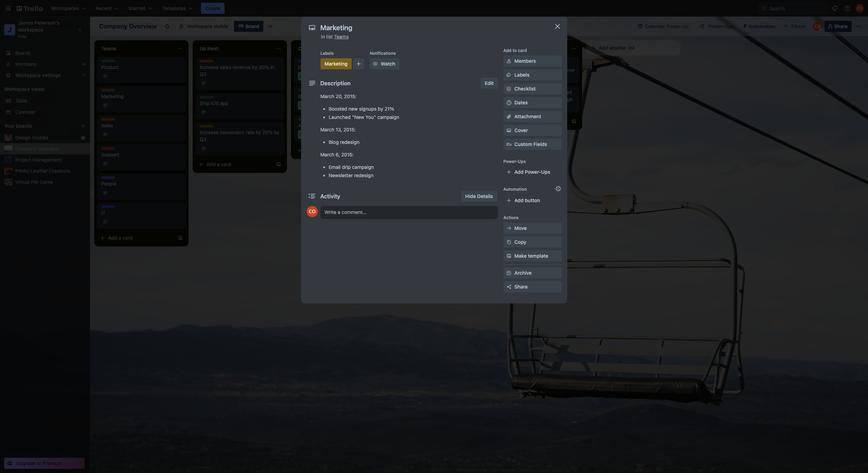 Task type: describe. For each thing, give the bounding box(es) containing it.
copy link
[[504, 237, 562, 248]]

add a card button up email
[[294, 145, 372, 156]]

campaign inside email drip campaign newsletter redesign
[[352, 164, 374, 170]]

1 vertical spatial automation
[[504, 187, 527, 192]]

table link
[[15, 97, 86, 104]]

automation inside button
[[750, 23, 776, 29]]

another
[[610, 45, 628, 51]]

color: orange, title: "sales" element for increase
[[200, 60, 214, 65]]

show menu image
[[856, 23, 863, 30]]

ios
[[211, 100, 219, 106]]

dates
[[515, 100, 528, 105]]

color: purple, title: "people" element
[[101, 176, 115, 181]]

add a card button up cover
[[491, 116, 569, 127]]

increase sales revenue by 30% in q3 link
[[200, 64, 280, 78]]

people people
[[101, 176, 117, 187]]

marketing for marketing analytics data
[[298, 118, 318, 123]]

sm image for labels
[[506, 71, 513, 78]]

custom
[[515, 141, 533, 147]]

2 horizontal spatial christina overa (christinaovera) image
[[856, 4, 865, 12]]

marketing inside product marketing brand guidelines
[[314, 89, 334, 94]]

it it
[[101, 205, 106, 216]]

0 vertical spatial redesign
[[340, 139, 360, 145]]

create from template… image for the "add a card" button below increase conversion rate by 20% by q3 link
[[276, 162, 282, 167]]

color: green, title: "product" element for ship ios app
[[200, 96, 216, 101]]

data
[[320, 122, 330, 128]]

6,
[[336, 152, 340, 157]]

views
[[31, 86, 44, 92]]

customize views image
[[267, 23, 274, 30]]

2015: for march 20, 2015:
[[344, 93, 357, 99]]

card for the "add a card" button below increase conversion rate by 20% by q3 link
[[221, 161, 231, 167]]

1 vertical spatial blog
[[329, 139, 339, 145]]

2 vertical spatial christina overa (christinaovera) image
[[307, 206, 318, 217]]

in list teams
[[321, 34, 349, 40]]

hide details link
[[461, 191, 498, 202]]

create from template… image
[[178, 235, 183, 241]]

virtual pet game link
[[15, 179, 86, 186]]

edit button
[[481, 78, 498, 89]]

marketing for marketing increase conversion rate by 20% by q3
[[200, 125, 220, 130]]

edit
[[485, 80, 494, 86]]

archive link
[[504, 267, 562, 278]]

ever
[[566, 67, 576, 73]]

card for the "add a card" button below "it" link
[[123, 235, 133, 241]]

Write a comment text field
[[321, 206, 498, 218]]

rate
[[246, 129, 255, 135]]

color: yellow, title: "marketing" element up description
[[321, 58, 352, 69]]

new inside bravo to lauren for taking the lead and finishing the new landing page design!
[[534, 96, 543, 102]]

boards
[[16, 123, 32, 129]]

attachment button
[[504, 111, 562, 122]]

Nov 24, 2022 checkbox
[[298, 130, 335, 139]]

color: yellow, title: "marketing" element for marketing
[[101, 89, 121, 94]]

workspace views
[[4, 86, 44, 92]]

checklist link
[[504, 83, 562, 94]]

increase for increase conversion rate by 20% by q3
[[200, 129, 219, 135]]

to for premium
[[37, 460, 41, 466]]

day!
[[531, 74, 540, 80]]

0 vertical spatial labels
[[321, 51, 334, 56]]

starred icon image
[[80, 135, 86, 140]]

add power-ups
[[515, 169, 551, 175]]

lead
[[563, 89, 572, 95]]

add inside 'link'
[[515, 169, 524, 175]]

blog redesign
[[329, 139, 360, 145]]

add button
[[515, 197, 540, 203]]

bravo to lauren for taking the lead and finishing the new landing page design!
[[495, 89, 573, 109]]

marketing increase conversion rate by 20% by q3
[[200, 125, 280, 142]]

it for it
[[101, 205, 105, 211]]

launched
[[329, 114, 351, 120]]

calendar for calendar power-up
[[646, 23, 666, 29]]

march 20, 2015:
[[321, 93, 357, 99]]

actions
[[504, 215, 519, 220]]

people inside people people
[[101, 176, 115, 181]]

it link
[[101, 209, 182, 216]]

virtual pet game
[[15, 179, 53, 185]]

support right you"
[[397, 118, 413, 123]]

color: blue, title: "it" element for develop
[[298, 60, 312, 65]]

your boards
[[4, 123, 32, 129]]

color: blue, title: "it" element for it
[[101, 205, 115, 211]]

add a card button down increase conversion rate by 20% by q3 link
[[196, 159, 273, 170]]

add button button
[[504, 195, 562, 206]]

cover
[[515, 127, 528, 133]]

by right 20%
[[274, 129, 280, 135]]

calendar power-up link
[[634, 21, 693, 32]]

project management
[[15, 157, 62, 163]]

power-ups inside power-ups button
[[709, 23, 734, 29]]

add another list
[[599, 45, 636, 51]]

q3 for increase sales revenue by 30% in q3
[[200, 71, 206, 77]]

email drip campaign newsletter redesign
[[329, 164, 374, 178]]

teams link
[[334, 34, 349, 40]]

game
[[40, 179, 53, 185]]

2 people from the top
[[101, 181, 117, 187]]

members for the left members "link"
[[15, 61, 36, 67]]

attachment
[[515, 113, 542, 119]]

boards link
[[0, 48, 90, 59]]

increase for increase sales revenue by 30% in q3
[[200, 64, 219, 70]]

design!
[[495, 103, 512, 109]]

1 vertical spatial christina overa (christinaovera) image
[[814, 22, 823, 31]]

color: yellow, title: "marketing" element up 'oct 17, 2022'
[[314, 89, 334, 94]]

calendar for calendar
[[15, 109, 35, 115]]

1 vertical spatial company overview
[[15, 146, 59, 152]]

analytics
[[298, 122, 319, 128]]

0 horizontal spatial color: red, title: "support" element
[[101, 147, 117, 152]]

21%
[[385, 106, 394, 112]]

oct for engineering
[[307, 74, 314, 79]]

sales
[[220, 64, 232, 70]]

james
[[18, 20, 33, 26]]

dates button
[[504, 97, 562, 108]]

calendar power-up
[[646, 23, 689, 29]]

march for march 13, 2015:
[[321, 127, 335, 132]]

cover link
[[504, 125, 562, 136]]

1 horizontal spatial share button
[[825, 21, 852, 32]]

description
[[321, 80, 351, 86]]

page
[[562, 96, 573, 102]]

finishing
[[505, 96, 524, 102]]

marketing up the "sales sales"
[[101, 93, 124, 99]]

by inside sales increase sales revenue by 30% in q3
[[252, 64, 257, 70]]

to for tom
[[509, 60, 514, 66]]

march for march 20, 2015:
[[321, 93, 335, 99]]

ups inside 'link'
[[542, 169, 551, 175]]

received
[[495, 74, 514, 80]]

design
[[15, 135, 31, 140]]

star or unstar board image
[[165, 24, 170, 29]]

upgrade
[[16, 460, 35, 466]]

close dialog image
[[554, 22, 562, 31]]

ship
[[200, 100, 210, 106]]

2022 for engineering
[[322, 74, 332, 79]]

0 horizontal spatial overview
[[38, 146, 59, 152]]

sm image for copy
[[506, 239, 513, 246]]

color: green, title: "product" element for product
[[101, 60, 117, 65]]

bravo to tom for answering the most customer support emails ever received in one day!
[[495, 60, 576, 80]]

2015: for march 6, 2015:
[[342, 152, 354, 157]]

add a card up cover
[[502, 118, 527, 124]]

sm image for cover
[[506, 127, 513, 134]]

2015: for march 13, 2015:
[[344, 127, 356, 132]]

0 horizontal spatial members link
[[0, 59, 90, 70]]

design huddle link
[[15, 134, 78, 141]]

product for brand guidelines
[[298, 89, 314, 94]]

march 13, 2015:
[[321, 127, 356, 132]]

archive
[[515, 270, 532, 276]]

bravo for and
[[495, 89, 508, 95]]

campaign inside the boosted new signups by 21% launched "new you" campaign
[[378, 114, 400, 120]]

bravo to lauren for taking the lead and finishing the new landing page design! link
[[495, 89, 576, 110]]

in inside bravo to tom for answering the most customer support emails ever received in one day!
[[516, 74, 520, 80]]

support inside 'support support'
[[101, 147, 117, 152]]

button
[[525, 197, 540, 203]]

free
[[18, 34, 27, 39]]

share for the leftmost 'share' button
[[515, 284, 528, 290]]

custom fields
[[515, 141, 547, 147]]

it develop engineering blog
[[298, 60, 356, 70]]

0 horizontal spatial list
[[327, 34, 333, 40]]

product for ship ios app
[[200, 96, 216, 101]]

0 horizontal spatial share button
[[504, 281, 562, 292]]

power- inside button
[[709, 23, 725, 29]]

oct 18, 2022
[[307, 74, 332, 79]]

1 horizontal spatial members link
[[504, 55, 562, 67]]

people link
[[101, 180, 182, 187]]

pwau
[[15, 168, 29, 174]]

2 vertical spatial the
[[525, 96, 532, 102]]

huddle
[[32, 135, 48, 140]]

marketing marketing
[[101, 89, 124, 99]]



Task type: vqa. For each thing, say whether or not it's contained in the screenshot.


Task type: locate. For each thing, give the bounding box(es) containing it.
automation down search image
[[750, 23, 776, 29]]

christina overa (christinaovera) image
[[856, 4, 865, 12], [814, 22, 823, 31], [307, 206, 318, 217]]

bravo inside bravo to tom for answering the most customer support emails ever received in one day!
[[495, 60, 508, 66]]

1 vertical spatial for
[[532, 89, 538, 95]]

march for march 6, 2015:
[[321, 152, 335, 157]]

0 vertical spatial calendar
[[646, 23, 666, 29]]

product inside product website redesign
[[397, 60, 413, 65]]

landing
[[544, 96, 561, 102]]

0 vertical spatial overview
[[129, 23, 157, 30]]

color: green, title: "product" element
[[101, 60, 117, 65], [397, 60, 413, 65], [298, 89, 314, 94], [200, 96, 216, 101]]

3 sm image from the top
[[506, 225, 513, 232]]

1 horizontal spatial power-ups
[[709, 23, 734, 29]]

0 horizontal spatial calendar
[[15, 109, 35, 115]]

color: blue, title: "it" element up the oct 18, 2022 option at the left of page
[[298, 60, 312, 65]]

sm image up finishing
[[506, 85, 513, 92]]

members link down boards at the top
[[0, 59, 90, 70]]

support inside bravo to tom for answering the most customer support emails ever received in one day!
[[531, 67, 549, 73]]

0 vertical spatial increase
[[200, 64, 219, 70]]

new inside the boosted new signups by 21% launched "new you" campaign
[[349, 106, 358, 112]]

pwau leather creations
[[15, 168, 70, 174]]

1 vertical spatial list
[[629, 45, 636, 51]]

card down "it" link
[[123, 235, 133, 241]]

1 vertical spatial calendar
[[15, 109, 35, 115]]

calendar link
[[15, 109, 86, 115]]

0 vertical spatial color: blue, title: "it" element
[[298, 60, 312, 65]]

watch
[[381, 61, 396, 67]]

brand
[[298, 93, 312, 99]]

marketing inside marketing increase conversion rate by 20% by q3
[[200, 125, 220, 130]]

1 horizontal spatial in
[[321, 34, 325, 40]]

1 horizontal spatial new
[[534, 96, 543, 102]]

develop
[[298, 64, 317, 70]]

0 notifications image
[[831, 4, 840, 12]]

1 oct from the top
[[307, 74, 314, 79]]

2022 right 17,
[[321, 103, 331, 108]]

0 vertical spatial power-ups
[[709, 23, 734, 29]]

company right workspace navigation collapse icon at the left top
[[99, 23, 128, 30]]

create from template… image for the "add a card" button on top of cover
[[572, 119, 577, 124]]

0 vertical spatial list
[[327, 34, 333, 40]]

sm image inside cover link
[[506, 127, 513, 134]]

2015: right 6,
[[342, 152, 354, 157]]

0 vertical spatial color: red, title: "support" element
[[397, 118, 413, 123]]

Search field
[[768, 3, 828, 14]]

marketing link
[[101, 93, 182, 100]]

by inside the boosted new signups by 21% launched "new you" campaign
[[378, 106, 384, 112]]

to inside bravo to tom for answering the most customer support emails ever received in one day!
[[509, 60, 514, 66]]

card up tom
[[518, 48, 527, 53]]

sm image inside copy link
[[506, 239, 513, 246]]

1 sm image from the top
[[506, 71, 513, 78]]

app
[[220, 100, 229, 106]]

marketing inside marketing analytics data
[[298, 118, 318, 123]]

ups inside button
[[725, 23, 734, 29]]

1 horizontal spatial workspace
[[187, 23, 212, 29]]

1 horizontal spatial blog
[[346, 64, 356, 70]]

1 q3 from the top
[[200, 71, 206, 77]]

1 horizontal spatial automation
[[750, 23, 776, 29]]

workspace navigation collapse icon image
[[76, 25, 85, 35]]

guidelines
[[313, 93, 336, 99]]

share down archive
[[515, 284, 528, 290]]

2 bravo from the top
[[495, 89, 508, 95]]

sm image for archive
[[506, 269, 513, 276]]

sm image for make template
[[506, 252, 513, 259]]

0 horizontal spatial blog
[[329, 139, 339, 145]]

labels down tom
[[515, 72, 530, 78]]

1 vertical spatial workspace
[[4, 86, 30, 92]]

board link
[[234, 21, 263, 32]]

0 horizontal spatial workspace
[[4, 86, 30, 92]]

sm image left the one
[[506, 71, 513, 78]]

color: yellow, title: "marketing" element for analytics data
[[298, 118, 318, 123]]

1 vertical spatial q3
[[200, 136, 206, 142]]

1 horizontal spatial christina overa (christinaovera) image
[[814, 22, 823, 31]]

increase inside sales increase sales revenue by 30% in q3
[[200, 64, 219, 70]]

2 sm image from the top
[[506, 127, 513, 134]]

support
[[531, 67, 549, 73], [397, 118, 413, 123], [101, 147, 117, 152], [101, 152, 119, 157]]

add power-ups link
[[504, 166, 562, 178]]

primary element
[[0, 0, 869, 17]]

None text field
[[317, 22, 546, 34]]

open information menu image
[[844, 5, 851, 12]]

sm image left copy
[[506, 239, 513, 246]]

sm image left cover
[[506, 127, 513, 134]]

1 vertical spatial oct
[[307, 103, 314, 108]]

2 horizontal spatial in
[[516, 74, 520, 80]]

it
[[298, 60, 302, 65], [101, 205, 105, 211], [101, 210, 106, 216]]

increase left conversion
[[200, 129, 219, 135]]

for inside bravo to lauren for taking the lead and finishing the new landing page design!
[[532, 89, 538, 95]]

0 vertical spatial company
[[99, 23, 128, 30]]

j link
[[4, 24, 15, 35]]

color: green, title: "product" element up marketing marketing
[[101, 60, 117, 65]]

color: red, title: "support" element
[[397, 118, 413, 123], [101, 147, 117, 152]]

power- inside 'link'
[[525, 169, 542, 175]]

sm image inside "make template" link
[[506, 252, 513, 259]]

2022 for data
[[323, 132, 333, 137]]

campaign right drip at the left
[[352, 164, 374, 170]]

sm image inside watch button
[[372, 60, 379, 67]]

0 vertical spatial q3
[[200, 71, 206, 77]]

sm image inside move link
[[506, 225, 513, 232]]

workspace for workspace views
[[4, 86, 30, 92]]

sm image left archive
[[506, 269, 513, 276]]

increase left sales
[[200, 64, 219, 70]]

bravo up 'most'
[[495, 60, 508, 66]]

1 horizontal spatial create from template… image
[[572, 119, 577, 124]]

power-ups
[[709, 23, 734, 29], [504, 159, 526, 164]]

Oct 17, 2022 checkbox
[[298, 101, 333, 110]]

the for taking
[[554, 89, 562, 95]]

0 horizontal spatial christina overa (christinaovera) image
[[307, 206, 318, 217]]

1 vertical spatial overview
[[38, 146, 59, 152]]

project
[[15, 157, 31, 163]]

20%
[[263, 129, 273, 135]]

it inside it develop engineering blog
[[298, 60, 302, 65]]

2 horizontal spatial ups
[[725, 23, 734, 29]]

1 horizontal spatial color: blue, title: "it" element
[[298, 60, 312, 65]]

1 vertical spatial new
[[349, 106, 358, 112]]

redesign
[[340, 139, 360, 145], [354, 172, 374, 178]]

workspace left 'visible'
[[187, 23, 212, 29]]

color: green, title: "product" element up oct 17, 2022 option
[[298, 89, 314, 94]]

up
[[683, 23, 689, 29]]

marketing for marketing
[[325, 61, 348, 67]]

1 vertical spatial redesign
[[354, 172, 374, 178]]

add a card down nov 24, 2022 option
[[305, 147, 330, 153]]

board
[[246, 23, 259, 29]]

and
[[495, 96, 504, 102]]

oct for brand
[[307, 103, 314, 108]]

2 march from the top
[[321, 127, 335, 132]]

share button down archive link
[[504, 281, 562, 292]]

color: green, title: "product" element right watch
[[397, 60, 413, 65]]

upgrade to premium link
[[4, 458, 85, 469]]

the inside bravo to tom for answering the most customer support emails ever received in one day!
[[558, 60, 565, 66]]

4 sm image from the top
[[506, 239, 513, 246]]

creations
[[49, 168, 70, 174]]

color: yellow, title: "marketing" element up the 'nov'
[[298, 118, 318, 123]]

card up cover
[[517, 118, 527, 124]]

card left 6,
[[320, 147, 330, 153]]

color: yellow, title: "marketing" element for increase conversion rate by 20% by q3
[[200, 125, 220, 130]]

oct left 17,
[[307, 103, 314, 108]]

marketing up description
[[325, 61, 348, 67]]

blog inside it develop engineering blog
[[346, 64, 356, 70]]

2 vertical spatial march
[[321, 152, 335, 157]]

product for product
[[101, 60, 117, 65]]

by left 21%
[[378, 106, 384, 112]]

by left 30%
[[252, 64, 257, 70]]

redesign right newsletter
[[354, 172, 374, 178]]

product inside product product
[[101, 60, 117, 65]]

color: yellow, title: "marketing" element down product product
[[101, 89, 121, 94]]

color: orange, title: "sales" element for sales
[[101, 118, 115, 123]]

members up customer
[[515, 58, 536, 64]]

oct left 18,
[[307, 74, 314, 79]]

1 horizontal spatial company overview
[[99, 23, 157, 30]]

to up tom
[[513, 48, 517, 53]]

0 vertical spatial share button
[[825, 21, 852, 32]]

2015: right 13,
[[344, 127, 356, 132]]

1 vertical spatial share
[[515, 284, 528, 290]]

search image
[[762, 6, 768, 11]]

calendar down table
[[15, 109, 35, 115]]

answering
[[534, 60, 556, 66]]

add a card down conversion
[[207, 161, 231, 167]]

a
[[513, 118, 515, 124], [316, 147, 318, 153], [217, 161, 220, 167], [119, 235, 121, 241]]

create button
[[201, 3, 225, 14]]

1 vertical spatial bravo
[[495, 89, 508, 95]]

1 vertical spatial color: red, title: "support" element
[[101, 147, 117, 152]]

marketing inside marketing marketing
[[101, 89, 121, 94]]

sm image for move
[[506, 225, 513, 232]]

sm image inside the "checklist" link
[[506, 85, 513, 92]]

color: orange, title: "sales" element
[[200, 60, 214, 65], [101, 118, 115, 123]]

the for answering
[[558, 60, 565, 66]]

1 horizontal spatial company
[[99, 23, 128, 30]]

1 horizontal spatial members
[[515, 58, 536, 64]]

color: blue, title: "it" element down people people on the top left of the page
[[101, 205, 115, 211]]

color: green, title: "product" element for website redesign
[[397, 60, 413, 65]]

to up finishing
[[509, 89, 514, 95]]

Board name text field
[[96, 21, 161, 32]]

sm image for watch
[[372, 60, 379, 67]]

filters
[[792, 23, 806, 29]]

bravo for customer
[[495, 60, 508, 66]]

for up dates button in the top of the page
[[532, 89, 538, 95]]

0 horizontal spatial color: orange, title: "sales" element
[[101, 118, 115, 123]]

0 vertical spatial 2022
[[322, 74, 332, 79]]

share button
[[825, 21, 852, 32], [504, 281, 562, 292]]

sm image inside members "link"
[[506, 58, 513, 65]]

color: green, title: "product" element left app
[[200, 96, 216, 101]]

0 horizontal spatial power-ups
[[504, 159, 526, 164]]

company up project
[[15, 146, 36, 152]]

make template link
[[504, 250, 562, 261]]

design huddle
[[15, 135, 48, 140]]

marketing
[[325, 61, 348, 67], [101, 89, 121, 94], [314, 89, 334, 94], [101, 93, 124, 99], [298, 118, 318, 123], [200, 125, 220, 130]]

0 vertical spatial share
[[835, 23, 848, 29]]

sm image for checklist
[[506, 85, 513, 92]]

1 bravo from the top
[[495, 60, 508, 66]]

1 vertical spatial create from template… image
[[276, 162, 282, 167]]

ups down fields
[[542, 169, 551, 175]]

0 horizontal spatial company overview
[[15, 146, 59, 152]]

share left show menu "icon"
[[835, 23, 848, 29]]

card down increase conversion rate by 20% by q3 link
[[221, 161, 231, 167]]

oct 17, 2022
[[307, 103, 331, 108]]

sales inside sales increase sales revenue by 30% in q3
[[200, 60, 211, 65]]

sm image
[[506, 71, 513, 78], [506, 127, 513, 134], [506, 225, 513, 232], [506, 239, 513, 246], [506, 252, 513, 259]]

2022 right the "24,"
[[323, 132, 333, 137]]

color: red, title: "support" element down the "sales sales"
[[101, 147, 117, 152]]

members link up labels link
[[504, 55, 562, 67]]

0 horizontal spatial labels
[[321, 51, 334, 56]]

campaign down 21%
[[378, 114, 400, 120]]

2 vertical spatial in
[[516, 74, 520, 80]]

2022 right 18,
[[322, 74, 332, 79]]

24,
[[315, 132, 322, 137]]

1 vertical spatial 2015:
[[344, 127, 356, 132]]

0 vertical spatial campaign
[[378, 114, 400, 120]]

0 vertical spatial company overview
[[99, 23, 157, 30]]

develop engineering blog link
[[298, 64, 379, 71]]

support up color: purple, title: "people" element
[[101, 152, 119, 157]]

sales link
[[101, 122, 182, 129]]

sm image left tom
[[506, 58, 513, 65]]

add a card down "it" link
[[108, 235, 133, 241]]

checklist
[[515, 86, 536, 92]]

0 vertical spatial automation
[[750, 23, 776, 29]]

sm image for members
[[506, 58, 513, 65]]

premium
[[42, 460, 62, 466]]

automation up add button
[[504, 187, 527, 192]]

to for card
[[513, 48, 517, 53]]

create
[[205, 5, 221, 11]]

Oct 18, 2022 checkbox
[[298, 72, 334, 80]]

1 vertical spatial share button
[[504, 281, 562, 292]]

2 increase from the top
[[200, 129, 219, 135]]

sales increase sales revenue by 30% in q3
[[200, 60, 274, 77]]

marketing up 'oct 17, 2022'
[[314, 89, 334, 94]]

ups up add power-ups
[[518, 159, 526, 164]]

new down the taking
[[534, 96, 543, 102]]

q3 for increase conversion rate by 20% by q3
[[200, 136, 206, 142]]

list
[[327, 34, 333, 40], [629, 45, 636, 51]]

marketing down product product
[[101, 89, 121, 94]]

sales for increase
[[200, 60, 211, 65]]

sales
[[200, 60, 211, 65], [101, 118, 112, 123], [101, 122, 113, 128]]

product inside product ship ios app
[[200, 96, 216, 101]]

2015: right 20,
[[344, 93, 357, 99]]

1 vertical spatial march
[[321, 127, 335, 132]]

increase inside marketing increase conversion rate by 20% by q3
[[200, 129, 219, 135]]

add another list button
[[587, 40, 681, 55]]

for inside bravo to tom for answering the most customer support emails ever received in one day!
[[526, 60, 532, 66]]

company overview link
[[15, 145, 86, 152]]

members down boards at the top
[[15, 61, 36, 67]]

by right the rate on the top left of page
[[256, 129, 261, 135]]

0 horizontal spatial ups
[[518, 159, 526, 164]]

brand guidelines link
[[298, 93, 379, 100]]

the
[[558, 60, 565, 66], [554, 89, 562, 95], [525, 96, 532, 102]]

overview left star or unstar board image
[[129, 23, 157, 30]]

0 horizontal spatial create from template… image
[[276, 162, 282, 167]]

sm image inside labels link
[[506, 71, 513, 78]]

customer
[[508, 67, 530, 73]]

create from template… image
[[572, 119, 577, 124], [276, 162, 282, 167]]

bravo up and
[[495, 89, 508, 95]]

13,
[[336, 127, 342, 132]]

0 vertical spatial christina overa (christinaovera) image
[[856, 4, 865, 12]]

0 vertical spatial oct
[[307, 74, 314, 79]]

2 vertical spatial 2015:
[[342, 152, 354, 157]]

bravo inside bravo to lauren for taking the lead and finishing the new landing page design!
[[495, 89, 508, 95]]

1 increase from the top
[[200, 64, 219, 70]]

1 horizontal spatial overview
[[129, 23, 157, 30]]

color: red, title: "support" element right you"
[[397, 118, 413, 123]]

q3 inside sales increase sales revenue by 30% in q3
[[200, 71, 206, 77]]

1 horizontal spatial share
[[835, 23, 848, 29]]

1 horizontal spatial calendar
[[646, 23, 666, 29]]

to inside bravo to lauren for taking the lead and finishing the new landing page design!
[[509, 89, 514, 95]]

0 vertical spatial ups
[[725, 23, 734, 29]]

list right another
[[629, 45, 636, 51]]

0 vertical spatial new
[[534, 96, 543, 102]]

make
[[515, 253, 527, 259]]

1 vertical spatial color: orange, title: "sales" element
[[101, 118, 115, 123]]

1 vertical spatial power-ups
[[504, 159, 526, 164]]

workspace for workspace visible
[[187, 23, 212, 29]]

march 6, 2015:
[[321, 152, 354, 157]]

0 horizontal spatial new
[[349, 106, 358, 112]]

march left 6,
[[321, 152, 335, 157]]

0 horizontal spatial share
[[515, 284, 528, 290]]

share for 'share' button to the right
[[835, 23, 848, 29]]

make template
[[515, 253, 549, 259]]

product inside product marketing brand guidelines
[[298, 89, 314, 94]]

in right 30%
[[271, 64, 274, 70]]

revenue
[[233, 64, 251, 70]]

color: orange, title: "sales" element left sales
[[200, 60, 214, 65]]

2022
[[322, 74, 332, 79], [321, 103, 331, 108], [323, 132, 333, 137]]

company inside board name text field
[[99, 23, 128, 30]]

0 horizontal spatial color: blue, title: "it" element
[[101, 205, 115, 211]]

3 march from the top
[[321, 152, 335, 157]]

in left teams
[[321, 34, 325, 40]]

workspace visible
[[187, 23, 228, 29]]

marketing up the 'nov'
[[298, 118, 318, 123]]

1 vertical spatial increase
[[200, 129, 219, 135]]

ups
[[725, 23, 734, 29], [518, 159, 526, 164], [542, 169, 551, 175]]

list inside 'add another list' button
[[629, 45, 636, 51]]

0 vertical spatial in
[[321, 34, 325, 40]]

0 vertical spatial workspace
[[187, 23, 212, 29]]

sm image
[[506, 58, 513, 65], [372, 60, 379, 67], [506, 85, 513, 92], [506, 269, 513, 276]]

blog right the engineering
[[346, 64, 356, 70]]

march left 13,
[[321, 127, 335, 132]]

in inside sales increase sales revenue by 30% in q3
[[271, 64, 274, 70]]

marketing for marketing marketing
[[101, 89, 121, 94]]

people up it it
[[101, 181, 117, 187]]

it for develop
[[298, 60, 302, 65]]

add a card button down "it" link
[[97, 232, 175, 243]]

0 horizontal spatial campaign
[[352, 164, 374, 170]]

new up "new
[[349, 106, 358, 112]]

5 sm image from the top
[[506, 252, 513, 259]]

management
[[32, 157, 62, 163]]

2 q3 from the top
[[200, 136, 206, 142]]

to for lauren
[[509, 89, 514, 95]]

calendar
[[646, 23, 666, 29], [15, 109, 35, 115]]

the up landing
[[554, 89, 562, 95]]

0 horizontal spatial company
[[15, 146, 36, 152]]

boosted
[[329, 106, 348, 112]]

template
[[528, 253, 549, 259]]

overview inside board name text field
[[129, 23, 157, 30]]

calendar left 'up'
[[646, 23, 666, 29]]

j
[[8, 26, 12, 34]]

new
[[534, 96, 543, 102], [349, 106, 358, 112]]

1 vertical spatial company
[[15, 146, 36, 152]]

1 people from the top
[[101, 176, 115, 181]]

1 vertical spatial in
[[271, 64, 274, 70]]

workspace up table
[[4, 86, 30, 92]]

2 vertical spatial ups
[[542, 169, 551, 175]]

share button down 0 notifications image
[[825, 21, 852, 32]]

notifications
[[370, 51, 396, 56]]

2 oct from the top
[[307, 103, 314, 108]]

sm image inside archive link
[[506, 269, 513, 276]]

1 vertical spatial color: blue, title: "it" element
[[101, 205, 115, 211]]

people down 'support support'
[[101, 176, 115, 181]]

1 horizontal spatial color: red, title: "support" element
[[397, 118, 413, 123]]

support down the "sales sales"
[[101, 147, 117, 152]]

for
[[526, 60, 532, 66], [532, 89, 538, 95]]

sales for sales
[[101, 118, 112, 123]]

0 vertical spatial march
[[321, 93, 335, 99]]

your boards with 5 items element
[[4, 122, 70, 130]]

marketing left conversion
[[200, 125, 220, 130]]

color: yellow, title: "marketing" element
[[321, 58, 352, 69], [101, 89, 121, 94], [314, 89, 334, 94], [298, 118, 318, 123], [200, 125, 220, 130]]

0 vertical spatial blog
[[346, 64, 356, 70]]

marketing analytics data
[[298, 118, 330, 128]]

one
[[521, 74, 529, 80]]

color: blue, title: "it" element
[[298, 60, 312, 65], [101, 205, 115, 211]]

sales inside the "sales sales"
[[101, 118, 112, 123]]

company overview inside board name text field
[[99, 23, 157, 30]]

2022 for brand
[[321, 103, 331, 108]]

for for answering
[[526, 60, 532, 66]]

sm image down actions
[[506, 225, 513, 232]]

overview
[[129, 23, 157, 30], [38, 146, 59, 152]]

workspace inside button
[[187, 23, 212, 29]]

move link
[[504, 223, 562, 234]]

redesign
[[416, 64, 437, 70]]

for for taking
[[532, 89, 538, 95]]

website redesign link
[[397, 64, 477, 71]]

add board image
[[80, 123, 86, 129]]

1 horizontal spatial campaign
[[378, 114, 400, 120]]

card for the "add a card" button above email
[[320, 147, 330, 153]]

website
[[397, 64, 415, 70]]

in
[[321, 34, 325, 40], [271, 64, 274, 70], [516, 74, 520, 80]]

1 horizontal spatial labels
[[515, 72, 530, 78]]

1 march from the top
[[321, 93, 335, 99]]

color: yellow, title: "marketing" element left conversion
[[200, 125, 220, 130]]

boards
[[15, 50, 31, 56]]

upgrade to premium
[[16, 460, 62, 466]]

redesign inside email drip campaign newsletter redesign
[[354, 172, 374, 178]]

email
[[329, 164, 341, 170]]

0 vertical spatial 2015:
[[344, 93, 357, 99]]

0 horizontal spatial in
[[271, 64, 274, 70]]

to right upgrade
[[37, 460, 41, 466]]

q3
[[200, 71, 206, 77], [200, 136, 206, 142]]

workspace
[[18, 27, 43, 33]]

support up the day!
[[531, 67, 549, 73]]

it inside it it
[[101, 205, 105, 211]]

ups left automation button
[[725, 23, 734, 29]]

q3 inside marketing increase conversion rate by 20% by q3
[[200, 136, 206, 142]]

redesign down 13,
[[340, 139, 360, 145]]

labels up it develop engineering blog
[[321, 51, 334, 56]]

members for rightmost members "link"
[[515, 58, 536, 64]]

2 vertical spatial 2022
[[323, 132, 333, 137]]

filters button
[[782, 21, 808, 32]]

list left teams link
[[327, 34, 333, 40]]



